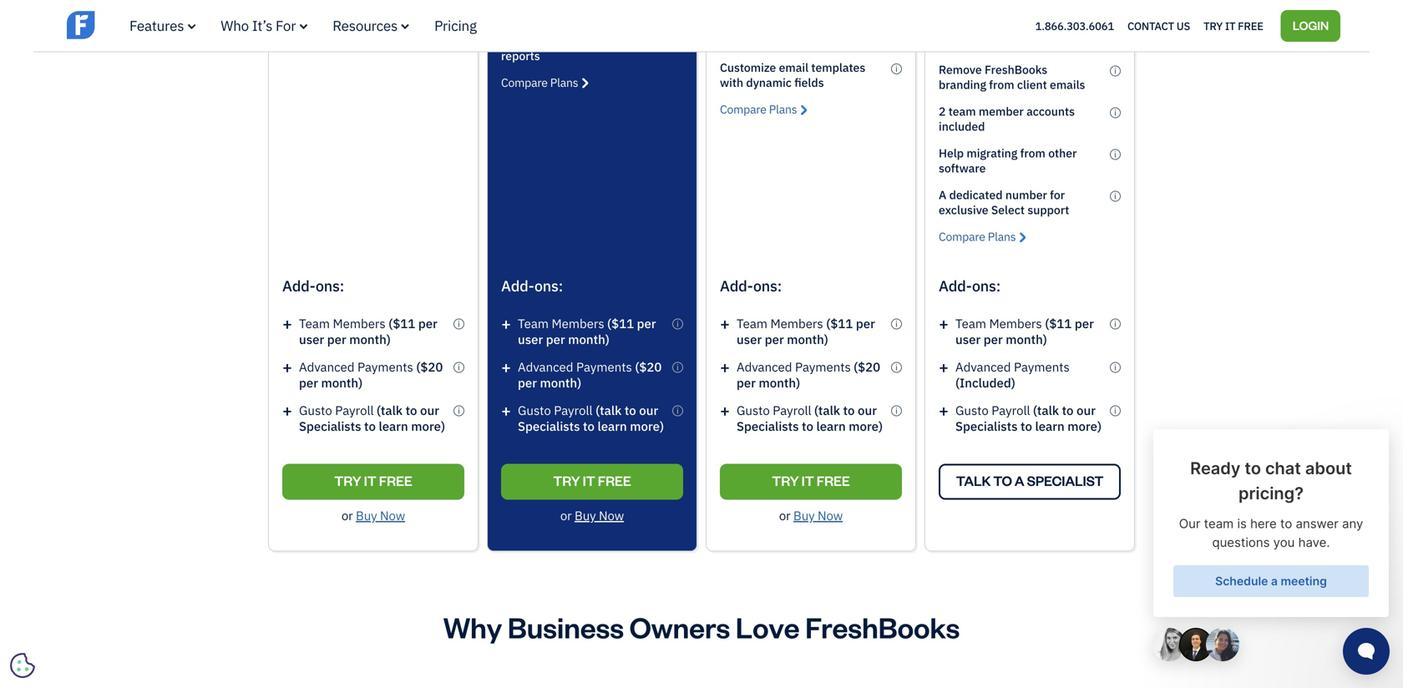 Task type: locate. For each thing, give the bounding box(es) containing it.
2 team from the left
[[518, 315, 549, 332]]

2 horizontal spatial it
[[802, 472, 814, 490]]

3 learn from the left
[[817, 418, 846, 434]]

migrating
[[967, 145, 1018, 161]]

a
[[939, 187, 947, 203]]

0 vertical spatial from
[[990, 77, 1015, 92]]

0 horizontal spatial compare plans link
[[501, 75, 589, 90]]

more) for try it free link for the top the compare plans link buy now link
[[630, 418, 664, 434]]

+ advanced payments
[[282, 356, 416, 378], [501, 356, 635, 378], [720, 356, 851, 378]]

4 ons: from the left
[[972, 276, 1001, 296]]

2 ($20 from the left
[[635, 359, 662, 375]]

2 horizontal spatial try it free
[[772, 472, 850, 490]]

2 advanced from the left
[[518, 359, 574, 375]]

2 + advanced payments from the left
[[501, 356, 635, 378]]

4 ($11 from the left
[[1046, 315, 1072, 332]]

4 (talk to our specialists to learn more) from the left
[[956, 402, 1102, 434]]

1 ($20 from the left
[[416, 359, 443, 375]]

3 it from the left
[[802, 472, 814, 490]]

2 learn from the left
[[598, 418, 627, 434]]

1 + advanced payments from the left
[[282, 356, 416, 378]]

2 buy from the left
[[575, 508, 596, 524]]

1 our from the left
[[420, 402, 439, 419]]

2 horizontal spatial buy
[[794, 508, 815, 524]]

our for 1st buy now link
[[420, 402, 439, 419]]

resources link
[[333, 16, 409, 35]]

templates
[[812, 60, 866, 75]]

+
[[282, 313, 292, 335], [501, 313, 511, 335], [720, 313, 730, 335], [939, 313, 949, 335], [282, 356, 292, 378], [501, 356, 511, 378], [720, 356, 730, 378], [939, 356, 949, 378], [282, 400, 292, 421], [501, 400, 511, 421], [720, 400, 730, 421], [939, 400, 949, 421]]

try it free for the top the compare plans link
[[553, 472, 631, 490]]

try for 1st buy now link
[[334, 472, 361, 490]]

who
[[221, 16, 249, 35]]

try it free link
[[282, 464, 465, 500], [501, 464, 683, 500], [720, 464, 902, 500]]

0 horizontal spatial ($20 per month)
[[299, 359, 443, 391]]

1 more) from the left
[[411, 418, 445, 434]]

+ gusto payroll for try it free link for the top the compare plans link buy now link
[[501, 400, 596, 421]]

0 vertical spatial compare plans
[[501, 75, 579, 90]]

3 our from the left
[[858, 402, 877, 419]]

1 learn from the left
[[379, 418, 408, 434]]

remove freshbooks branding from client emails
[[939, 62, 1086, 92]]

4 ($11 per user per month) from the left
[[956, 315, 1094, 348]]

0 vertical spatial compare
[[501, 75, 548, 90]]

2 ons: from the left
[[535, 276, 563, 296]]

0 horizontal spatial now
[[380, 508, 405, 524]]

from
[[990, 77, 1015, 92], [1021, 145, 1046, 161]]

2 horizontal spatial plans
[[988, 229, 1016, 244]]

0 horizontal spatial buy
[[356, 508, 377, 524]]

free for try it free link for 1st buy now link
[[379, 472, 413, 490]]

4 specialists from the left
[[956, 418, 1018, 434]]

1 it from the left
[[364, 472, 377, 490]]

2 horizontal spatial + advanced payments
[[720, 356, 851, 378]]

compare plans for remove freshbooks branding from client emails
[[939, 229, 1016, 244]]

4 + gusto payroll from the left
[[939, 400, 1031, 421]]

compare down exclusive
[[939, 229, 986, 244]]

3 buy from the left
[[794, 508, 815, 524]]

buy for the top the compare plans link buy now link
[[575, 508, 596, 524]]

2 specialists from the left
[[518, 418, 580, 434]]

compare plans link for customize email templates with dynamic fields
[[720, 101, 807, 117]]

+ team members for the top the compare plans link
[[501, 313, 605, 335]]

4 payroll from the left
[[992, 402, 1031, 419]]

1 horizontal spatial ($20
[[635, 359, 662, 375]]

2 add- from the left
[[501, 276, 535, 296]]

why business owners love freshbooks
[[443, 608, 960, 646]]

run financial and accounting reports
[[501, 33, 656, 63]]

1 horizontal spatial or buy now
[[561, 508, 624, 524]]

compare plans link down exclusive
[[939, 229, 1026, 244]]

more)
[[411, 418, 445, 434], [630, 418, 664, 434], [849, 418, 883, 434], [1068, 418, 1102, 434]]

payments
[[358, 359, 413, 375], [577, 359, 632, 375], [795, 359, 851, 375], [1014, 359, 1070, 375]]

freshbooks inside remove freshbooks branding from client emails
[[985, 62, 1048, 77]]

1 or from the left
[[342, 508, 353, 524]]

2 horizontal spatial compare plans
[[939, 229, 1016, 244]]

3 ($11 from the left
[[827, 315, 853, 332]]

0 horizontal spatial it
[[364, 472, 377, 490]]

3 more) from the left
[[849, 418, 883, 434]]

now for buy now link corresponding to customize email templates with dynamic fields the compare plans link
[[818, 508, 843, 524]]

1 vertical spatial compare
[[720, 101, 767, 117]]

3 add-ons: from the left
[[720, 276, 782, 296]]

1 horizontal spatial try it free
[[553, 472, 631, 490]]

0 vertical spatial plans
[[550, 75, 579, 90]]

1 + team members from the left
[[282, 313, 389, 335]]

talk to a specialist link
[[939, 464, 1121, 500]]

($11 per user per month) for buy now link corresponding to customize email templates with dynamic fields the compare plans link
[[737, 315, 876, 348]]

1 vertical spatial from
[[1021, 145, 1046, 161]]

2 horizontal spatial try it free link
[[720, 464, 902, 500]]

1 horizontal spatial + advanced payments
[[501, 356, 635, 378]]

0 horizontal spatial from
[[990, 77, 1015, 92]]

4 more) from the left
[[1068, 418, 1102, 434]]

($20 per month) for 1st buy now link
[[299, 359, 443, 391]]

from up member
[[990, 77, 1015, 92]]

plans down dynamic
[[769, 101, 797, 117]]

add-
[[282, 276, 316, 296], [501, 276, 535, 296], [720, 276, 754, 296], [939, 276, 972, 296]]

3 ons: from the left
[[754, 276, 782, 296]]

2 user from the left
[[518, 331, 543, 348]]

2 horizontal spatial or buy now
[[779, 508, 843, 524]]

3 ($20 per month) from the left
[[737, 359, 881, 391]]

1 buy from the left
[[356, 508, 377, 524]]

2 try it free from the left
[[553, 472, 631, 490]]

2 + team members from the left
[[501, 313, 605, 335]]

user for the top the compare plans link buy now link
[[518, 331, 543, 348]]

1 vertical spatial compare plans
[[720, 101, 797, 117]]

3 gusto from the left
[[737, 402, 770, 419]]

compare plans link down dynamic
[[720, 101, 807, 117]]

2 + gusto payroll from the left
[[501, 400, 596, 421]]

login
[[1293, 17, 1329, 33]]

plans down select
[[988, 229, 1016, 244]]

2 ($20 per month) from the left
[[518, 359, 662, 391]]

1 horizontal spatial try it free link
[[501, 464, 683, 500]]

1 advanced from the left
[[299, 359, 355, 375]]

2 horizontal spatial ($20
[[854, 359, 881, 375]]

advanced
[[299, 359, 355, 375], [518, 359, 574, 375], [737, 359, 793, 375], [956, 359, 1011, 375]]

0 horizontal spatial + advanced payments
[[282, 356, 416, 378]]

1 ($20 per month) from the left
[[299, 359, 443, 391]]

it for buy now link corresponding to customize email templates with dynamic fields the compare plans link
[[802, 472, 814, 490]]

+ gusto payroll for try it free link for buy now link corresponding to customize email templates with dynamic fields the compare plans link
[[720, 400, 812, 421]]

3 + gusto payroll from the left
[[720, 400, 812, 421]]

2 horizontal spatial ($20 per month)
[[737, 359, 881, 391]]

features
[[130, 16, 184, 35]]

0 horizontal spatial try it free link
[[282, 464, 465, 500]]

3 + team members from the left
[[720, 313, 827, 335]]

4 add- from the left
[[939, 276, 972, 296]]

2 ($11 per user per month) from the left
[[518, 315, 656, 348]]

buy
[[356, 508, 377, 524], [575, 508, 596, 524], [794, 508, 815, 524]]

compare plans down exclusive
[[939, 229, 1016, 244]]

+ advanced payments (included)
[[939, 356, 1070, 391]]

love
[[736, 608, 800, 646]]

4 + team members from the left
[[939, 313, 1046, 335]]

customize
[[720, 60, 776, 75]]

compare plans link
[[501, 75, 589, 90], [720, 101, 807, 117], [939, 229, 1026, 244]]

dedicated
[[950, 187, 1003, 203]]

2 payroll from the left
[[554, 402, 593, 419]]

+ gusto payroll for try it free link for 1st buy now link
[[282, 400, 374, 421]]

2 payments from the left
[[577, 359, 632, 375]]

number
[[1006, 187, 1048, 203]]

1 horizontal spatial from
[[1021, 145, 1046, 161]]

2 horizontal spatial compare
[[939, 229, 986, 244]]

1 horizontal spatial plans
[[769, 101, 797, 117]]

resources
[[333, 16, 398, 35]]

payments for buy now link corresponding to customize email templates with dynamic fields the compare plans link
[[795, 359, 851, 375]]

and
[[574, 33, 594, 48]]

learn
[[379, 418, 408, 434], [598, 418, 627, 434], [817, 418, 846, 434], [1036, 418, 1065, 434]]

2 try it free link from the left
[[501, 464, 683, 500]]

1 vertical spatial compare plans link
[[720, 101, 807, 117]]

3 add- from the left
[[720, 276, 754, 296]]

or
[[342, 508, 353, 524], [561, 508, 572, 524], [779, 508, 791, 524]]

plans down run financial and accounting reports
[[550, 75, 579, 90]]

1 horizontal spatial buy
[[575, 508, 596, 524]]

buy for buy now link corresponding to customize email templates with dynamic fields the compare plans link
[[794, 508, 815, 524]]

member
[[979, 104, 1024, 119]]

0 horizontal spatial or
[[342, 508, 353, 524]]

compare plans link for remove freshbooks branding from client emails
[[939, 229, 1026, 244]]

2 vertical spatial compare plans
[[939, 229, 1016, 244]]

compare down reports
[[501, 75, 548, 90]]

1 horizontal spatial it
[[583, 472, 595, 490]]

gusto
[[299, 402, 332, 419], [518, 402, 551, 419], [737, 402, 770, 419], [956, 402, 989, 419]]

more) for try it free link for 1st buy now link
[[411, 418, 445, 434]]

contact us link
[[1128, 15, 1191, 37]]

3 payments from the left
[[795, 359, 851, 375]]

free
[[1238, 19, 1264, 33], [379, 472, 413, 490], [598, 472, 631, 490], [817, 472, 850, 490]]

month)
[[349, 331, 391, 348], [568, 331, 610, 348], [787, 331, 829, 348], [1006, 331, 1048, 348], [321, 375, 363, 391], [540, 375, 582, 391], [759, 375, 801, 391]]

1 (talk to our specialists to learn more) from the left
[[299, 402, 445, 434]]

2 gusto from the left
[[518, 402, 551, 419]]

compare plans down dynamic
[[720, 101, 797, 117]]

buy now link for the top the compare plans link
[[575, 508, 624, 524]]

1 horizontal spatial buy now link
[[575, 508, 624, 524]]

2 (talk to our specialists to learn more) from the left
[[518, 402, 664, 434]]

ons:
[[316, 276, 344, 296], [535, 276, 563, 296], [754, 276, 782, 296], [972, 276, 1001, 296]]

specialists for buy now link corresponding to customize email templates with dynamic fields the compare plans link
[[737, 418, 799, 434]]

2 our from the left
[[639, 402, 659, 419]]

1 payments from the left
[[358, 359, 413, 375]]

more) for try it free link for buy now link corresponding to customize email templates with dynamic fields the compare plans link
[[849, 418, 883, 434]]

buy now link for customize email templates with dynamic fields the compare plans link
[[794, 508, 843, 524]]

our
[[420, 402, 439, 419], [639, 402, 659, 419], [858, 402, 877, 419], [1077, 402, 1096, 419]]

3 ($11 per user per month) from the left
[[737, 315, 876, 348]]

2 now from the left
[[599, 508, 624, 524]]

gusto for the top the compare plans link
[[518, 402, 551, 419]]

now
[[380, 508, 405, 524], [599, 508, 624, 524], [818, 508, 843, 524]]

help
[[939, 145, 964, 161]]

client
[[1018, 77, 1048, 92]]

1 horizontal spatial ($20 per month)
[[518, 359, 662, 391]]

fields
[[795, 75, 824, 90]]

or for the top the compare plans link buy now link
[[561, 508, 572, 524]]

+ team members for customize email templates with dynamic fields the compare plans link
[[720, 313, 827, 335]]

free for try it free link
[[1238, 19, 1264, 33]]

1 vertical spatial plans
[[769, 101, 797, 117]]

buy now link
[[356, 508, 405, 524], [575, 508, 624, 524], [794, 508, 843, 524]]

0 horizontal spatial freshbooks
[[806, 608, 960, 646]]

or buy now for the top the compare plans link
[[561, 508, 624, 524]]

1 horizontal spatial compare plans link
[[720, 101, 807, 117]]

financial
[[525, 33, 571, 48]]

i
[[677, 37, 679, 47], [896, 63, 898, 74], [1115, 66, 1117, 76], [1115, 107, 1117, 118], [1115, 149, 1117, 160], [1115, 191, 1117, 201], [458, 319, 460, 329], [677, 319, 679, 329], [896, 319, 898, 329], [1115, 319, 1117, 329], [458, 362, 460, 373], [677, 362, 679, 373], [896, 362, 898, 373], [1115, 362, 1117, 373], [458, 406, 460, 416], [677, 406, 679, 416], [896, 406, 898, 416], [1115, 406, 1117, 416]]

user for 1st buy now link
[[299, 331, 324, 348]]

compare plans for customize email templates with dynamic fields
[[720, 101, 797, 117]]

1 horizontal spatial now
[[599, 508, 624, 524]]

1 try it free link from the left
[[282, 464, 465, 500]]

learn for 1st buy now link
[[379, 418, 408, 434]]

($11 per user per month) for the top the compare plans link buy now link
[[518, 315, 656, 348]]

add-ons:
[[282, 276, 344, 296], [501, 276, 563, 296], [720, 276, 782, 296], [939, 276, 1001, 296]]

features link
[[130, 16, 196, 35]]

payments for the top the compare plans link buy now link
[[577, 359, 632, 375]]

our for the top the compare plans link buy now link
[[639, 402, 659, 419]]

1 add-ons: from the left
[[282, 276, 344, 296]]

compare plans down reports
[[501, 75, 579, 90]]

2 horizontal spatial compare plans link
[[939, 229, 1026, 244]]

4 team from the left
[[956, 315, 987, 332]]

0 horizontal spatial try it free
[[334, 472, 413, 490]]

gusto for customize email templates with dynamic fields the compare plans link
[[737, 402, 770, 419]]

0 horizontal spatial ($20
[[416, 359, 443, 375]]

try it free
[[334, 472, 413, 490], [553, 472, 631, 490], [772, 472, 850, 490]]

free for try it free link for buy now link corresponding to customize email templates with dynamic fields the compare plans link
[[817, 472, 850, 490]]

1 horizontal spatial compare
[[720, 101, 767, 117]]

add- for the top the compare plans link
[[501, 276, 535, 296]]

for
[[276, 16, 296, 35]]

3 advanced from the left
[[737, 359, 793, 375]]

try it free link
[[1204, 15, 1264, 37]]

free for try it free link for the top the compare plans link buy now link
[[598, 472, 631, 490]]

compare for remove freshbooks branding from client emails
[[939, 229, 986, 244]]

($11 per user per month)
[[299, 315, 438, 348], [518, 315, 656, 348], [737, 315, 876, 348], [956, 315, 1094, 348]]

1 user from the left
[[299, 331, 324, 348]]

2 or buy now from the left
[[561, 508, 624, 524]]

2 add-ons: from the left
[[501, 276, 563, 296]]

0 horizontal spatial buy now link
[[356, 508, 405, 524]]

0 vertical spatial freshbooks
[[985, 62, 1048, 77]]

1 horizontal spatial compare plans
[[720, 101, 797, 117]]

4 advanced from the left
[[956, 359, 1011, 375]]

contact
[[1128, 19, 1175, 33]]

3 buy now link from the left
[[794, 508, 843, 524]]

(talk
[[377, 402, 403, 419], [596, 402, 622, 419], [815, 402, 841, 419], [1033, 402, 1060, 419]]

or buy now for customize email templates with dynamic fields the compare plans link
[[779, 508, 843, 524]]

2 vertical spatial compare plans link
[[939, 229, 1026, 244]]

remove
[[939, 62, 982, 77]]

1 specialists from the left
[[299, 418, 361, 434]]

user
[[299, 331, 324, 348], [518, 331, 543, 348], [737, 331, 762, 348], [956, 331, 981, 348]]

3 now from the left
[[818, 508, 843, 524]]

2 members from the left
[[552, 315, 605, 332]]

members for customize email templates with dynamic fields the compare plans link
[[771, 315, 824, 332]]

specialists for the top the compare plans link buy now link
[[518, 418, 580, 434]]

(talk to our specialists to learn more)
[[299, 402, 445, 434], [518, 402, 664, 434], [737, 402, 883, 434], [956, 402, 1102, 434]]

(talk to our specialists to learn more) for customize email templates with dynamic fields the compare plans link
[[737, 402, 883, 434]]

2 horizontal spatial or
[[779, 508, 791, 524]]

4 our from the left
[[1077, 402, 1096, 419]]

user for buy now link corresponding to customize email templates with dynamic fields the compare plans link
[[737, 331, 762, 348]]

+ team members
[[282, 313, 389, 335], [501, 313, 605, 335], [720, 313, 827, 335], [939, 313, 1046, 335]]

specialists
[[299, 418, 361, 434], [518, 418, 580, 434], [737, 418, 799, 434], [956, 418, 1018, 434]]

2 vertical spatial compare
[[939, 229, 986, 244]]

members
[[333, 315, 386, 332], [552, 315, 605, 332], [771, 315, 824, 332], [990, 315, 1043, 332]]

compare plans link down reports
[[501, 75, 589, 90]]

($11
[[389, 315, 416, 332], [607, 315, 634, 332], [827, 315, 853, 332], [1046, 315, 1072, 332]]

3 user from the left
[[737, 331, 762, 348]]

business
[[508, 608, 624, 646]]

3 or buy now from the left
[[779, 508, 843, 524]]

talk to a specialist
[[956, 472, 1104, 490]]

1 ons: from the left
[[316, 276, 344, 296]]

0 horizontal spatial compare
[[501, 75, 548, 90]]

1 try it free from the left
[[334, 472, 413, 490]]

0 horizontal spatial or buy now
[[342, 508, 405, 524]]

4 payments from the left
[[1014, 359, 1070, 375]]

team
[[299, 315, 330, 332], [518, 315, 549, 332], [737, 315, 768, 332], [956, 315, 987, 332]]

1 horizontal spatial or
[[561, 508, 572, 524]]

3 ($20 from the left
[[854, 359, 881, 375]]

($20 per month)
[[299, 359, 443, 391], [518, 359, 662, 391], [737, 359, 881, 391]]

our for buy now link corresponding to customize email templates with dynamic fields the compare plans link
[[858, 402, 877, 419]]

advanced inside + advanced payments (included)
[[956, 359, 1011, 375]]

emails
[[1050, 77, 1086, 92]]

3 try it free from the left
[[772, 472, 850, 490]]

+ gusto payroll
[[282, 400, 374, 421], [501, 400, 596, 421], [720, 400, 812, 421], [939, 400, 1031, 421]]

a dedicated number for exclusive select support
[[939, 187, 1070, 218]]

1 horizontal spatial freshbooks
[[985, 62, 1048, 77]]

3 or from the left
[[779, 508, 791, 524]]

2 horizontal spatial buy now link
[[794, 508, 843, 524]]

3 members from the left
[[771, 315, 824, 332]]

software
[[939, 160, 986, 176]]

3 team from the left
[[737, 315, 768, 332]]

contact us
[[1128, 19, 1191, 33]]

2 vertical spatial plans
[[988, 229, 1016, 244]]

1 team from the left
[[299, 315, 330, 332]]

try for the top the compare plans link buy now link
[[553, 472, 580, 490]]

or buy now
[[342, 508, 405, 524], [561, 508, 624, 524], [779, 508, 843, 524]]

compare plans
[[501, 75, 579, 90], [720, 101, 797, 117], [939, 229, 1016, 244]]

2 or from the left
[[561, 508, 572, 524]]

from left other
[[1021, 145, 1046, 161]]

compare down with
[[720, 101, 767, 117]]

to
[[406, 402, 417, 419], [625, 402, 636, 419], [844, 402, 855, 419], [1063, 402, 1074, 419], [364, 418, 376, 434], [583, 418, 595, 434], [802, 418, 814, 434], [1021, 418, 1033, 434], [994, 472, 1013, 490]]

2 horizontal spatial now
[[818, 508, 843, 524]]

plans
[[550, 75, 579, 90], [769, 101, 797, 117], [988, 229, 1016, 244]]

team for customize email templates with dynamic fields the compare plans link
[[737, 315, 768, 332]]

select
[[992, 202, 1025, 218]]

3 (talk to our specialists to learn more) from the left
[[737, 402, 883, 434]]

members for the compare plans link for remove freshbooks branding from client emails
[[990, 315, 1043, 332]]



Task type: describe. For each thing, give the bounding box(es) containing it.
team
[[949, 104, 976, 119]]

1 ($11 from the left
[[389, 315, 416, 332]]

0 vertical spatial compare plans link
[[501, 75, 589, 90]]

1 buy now link from the left
[[356, 508, 405, 524]]

from inside help migrating from other software
[[1021, 145, 1046, 161]]

1 payroll from the left
[[335, 402, 374, 419]]

1 gusto from the left
[[299, 402, 332, 419]]

who it's for
[[221, 16, 296, 35]]

other
[[1049, 145, 1077, 161]]

try it free link for 1st buy now link
[[282, 464, 465, 500]]

($11 per user per month) for 1st buy now link
[[299, 315, 438, 348]]

members for the top the compare plans link
[[552, 315, 605, 332]]

or for 1st buy now link
[[342, 508, 353, 524]]

($20 for the top the compare plans link buy now link
[[635, 359, 662, 375]]

us
[[1177, 19, 1191, 33]]

(talk to our specialists to learn more) for the compare plans link for remove freshbooks branding from client emails
[[956, 402, 1102, 434]]

learn for buy now link corresponding to customize email templates with dynamic fields the compare plans link
[[817, 418, 846, 434]]

email
[[779, 60, 809, 75]]

advanced for try it free link for buy now link corresponding to customize email templates with dynamic fields the compare plans link
[[737, 359, 793, 375]]

add-ons: for try it free link for 1st buy now link
[[282, 276, 344, 296]]

4 user from the left
[[956, 331, 981, 348]]

try it free link for buy now link corresponding to customize email templates with dynamic fields the compare plans link
[[720, 464, 902, 500]]

+ team members for the compare plans link for remove freshbooks branding from client emails
[[939, 313, 1046, 335]]

reports
[[501, 48, 540, 63]]

2 (talk from the left
[[596, 402, 622, 419]]

($20 per month) for the top the compare plans link buy now link
[[518, 359, 662, 391]]

pricing link
[[435, 16, 477, 35]]

1.866.303.6061 link
[[1036, 19, 1115, 33]]

4 learn from the left
[[1036, 418, 1065, 434]]

ons: for the top the compare plans link
[[535, 276, 563, 296]]

learn for the top the compare plans link buy now link
[[598, 418, 627, 434]]

try for buy now link corresponding to customize email templates with dynamic fields the compare plans link
[[772, 472, 799, 490]]

payments inside + advanced payments (included)
[[1014, 359, 1070, 375]]

try it free
[[1204, 19, 1264, 33]]

login link
[[1282, 10, 1341, 42]]

add- for customize email templates with dynamic fields the compare plans link
[[720, 276, 754, 296]]

1 add- from the left
[[282, 276, 316, 296]]

team for the compare plans link for remove freshbooks branding from client emails
[[956, 315, 987, 332]]

team for the top the compare plans link
[[518, 315, 549, 332]]

advanced for try it free link for the top the compare plans link buy now link
[[518, 359, 574, 375]]

run
[[501, 33, 523, 48]]

specialist
[[1027, 472, 1104, 490]]

try it free for customize email templates with dynamic fields the compare plans link
[[772, 472, 850, 490]]

it's
[[252, 16, 273, 35]]

0 horizontal spatial plans
[[550, 75, 579, 90]]

help migrating from other software
[[939, 145, 1077, 176]]

($20 for buy now link corresponding to customize email templates with dynamic fields the compare plans link
[[854, 359, 881, 375]]

cookie preferences image
[[10, 653, 35, 678]]

with
[[720, 75, 744, 90]]

($20 per month) for buy now link corresponding to customize email templates with dynamic fields the compare plans link
[[737, 359, 881, 391]]

3 (talk from the left
[[815, 402, 841, 419]]

($20 for 1st buy now link
[[416, 359, 443, 375]]

owners
[[630, 608, 730, 646]]

plans for remove freshbooks branding from client emails
[[988, 229, 1016, 244]]

now for the top the compare plans link buy now link
[[599, 508, 624, 524]]

gusto for the compare plans link for remove freshbooks branding from client emails
[[956, 402, 989, 419]]

1 vertical spatial freshbooks
[[806, 608, 960, 646]]

why
[[443, 608, 502, 646]]

2 ($11 from the left
[[607, 315, 634, 332]]

now for 1st buy now link
[[380, 508, 405, 524]]

ons: for customize email templates with dynamic fields the compare plans link
[[754, 276, 782, 296]]

it for the top the compare plans link buy now link
[[583, 472, 595, 490]]

compare for customize email templates with dynamic fields
[[720, 101, 767, 117]]

(included)
[[956, 375, 1016, 391]]

accounting
[[597, 33, 656, 48]]

included
[[939, 119, 986, 134]]

3 payroll from the left
[[773, 402, 812, 419]]

it for 1st buy now link
[[364, 472, 377, 490]]

add-ons: for try it free link for buy now link corresponding to customize email templates with dynamic fields the compare plans link
[[720, 276, 782, 296]]

advanced for try it free link for 1st buy now link
[[299, 359, 355, 375]]

2
[[939, 104, 946, 119]]

customize email templates with dynamic fields
[[720, 60, 866, 90]]

or for buy now link corresponding to customize email templates with dynamic fields the compare plans link
[[779, 508, 791, 524]]

cookie consent banner dialog
[[13, 483, 263, 676]]

add- for the compare plans link for remove freshbooks branding from client emails
[[939, 276, 972, 296]]

support
[[1028, 202, 1070, 218]]

ons: for the compare plans link for remove freshbooks branding from client emails
[[972, 276, 1001, 296]]

try it free link for the top the compare plans link buy now link
[[501, 464, 683, 500]]

it
[[1226, 19, 1236, 33]]

for
[[1050, 187, 1065, 203]]

freshbooks logo image
[[67, 9, 196, 41]]

exclusive
[[939, 202, 989, 218]]

talk
[[956, 472, 991, 490]]

4 (talk from the left
[[1033, 402, 1060, 419]]

a
[[1015, 472, 1025, 490]]

1 or buy now from the left
[[342, 508, 405, 524]]

add-ons: for try it free link for the top the compare plans link buy now link
[[501, 276, 563, 296]]

4 add-ons: from the left
[[939, 276, 1001, 296]]

1 (talk from the left
[[377, 402, 403, 419]]

3 + advanced payments from the left
[[720, 356, 851, 378]]

who it's for link
[[221, 16, 308, 35]]

1 members from the left
[[333, 315, 386, 332]]

(talk to our specialists to learn more) for the top the compare plans link
[[518, 402, 664, 434]]

1.866.303.6061
[[1036, 19, 1115, 33]]

plans for customize email templates with dynamic fields
[[769, 101, 797, 117]]

buy for 1st buy now link
[[356, 508, 377, 524]]

pricing
[[435, 16, 477, 35]]

dynamic
[[747, 75, 792, 90]]

payments for 1st buy now link
[[358, 359, 413, 375]]

from inside remove freshbooks branding from client emails
[[990, 77, 1015, 92]]

+ inside + advanced payments (included)
[[939, 356, 949, 378]]

0 horizontal spatial compare plans
[[501, 75, 579, 90]]

branding
[[939, 77, 987, 92]]

2 team member accounts included
[[939, 104, 1075, 134]]

specialists for 1st buy now link
[[299, 418, 361, 434]]

accounts
[[1027, 104, 1075, 119]]



Task type: vqa. For each thing, say whether or not it's contained in the screenshot.
'Let's'
no



